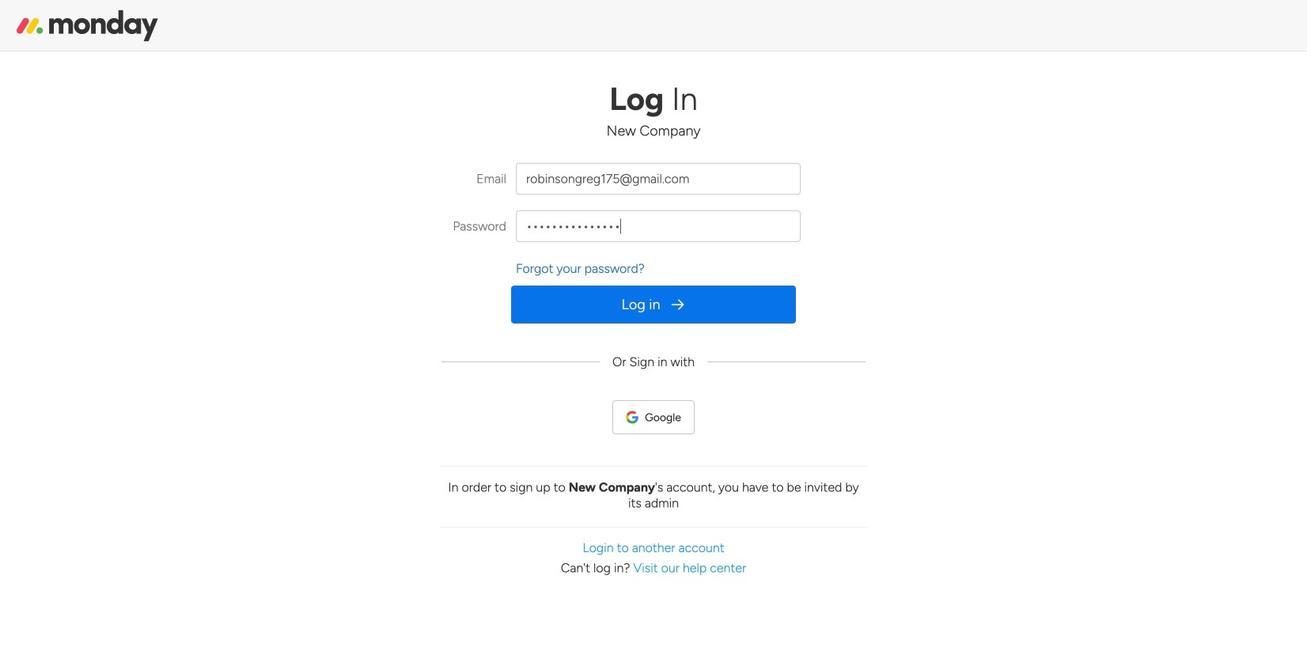 Task type: locate. For each thing, give the bounding box(es) containing it.
Enter your work email address field
[[516, 163, 801, 195]]

monday logo image
[[16, 8, 158, 43]]

login with google element
[[645, 411, 681, 424]]



Task type: vqa. For each thing, say whether or not it's contained in the screenshot.
Visually within Chart Create chart widget to visually show data from your boards
no



Task type: describe. For each thing, give the bounding box(es) containing it.
Enter password password field
[[516, 210, 801, 242]]



